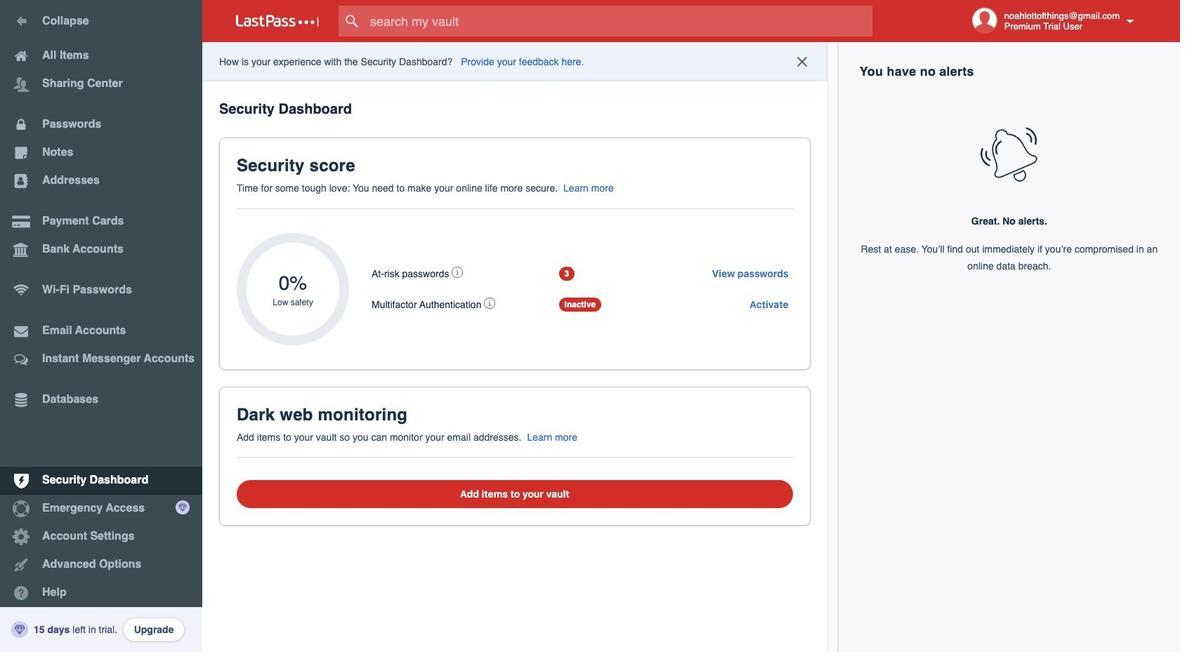 Task type: vqa. For each thing, say whether or not it's contained in the screenshot.
LastPass image
yes



Task type: locate. For each thing, give the bounding box(es) containing it.
lastpass image
[[236, 15, 319, 27]]

search my vault text field
[[339, 6, 900, 37]]

main navigation navigation
[[0, 0, 202, 653]]



Task type: describe. For each thing, give the bounding box(es) containing it.
Search search field
[[339, 6, 900, 37]]



